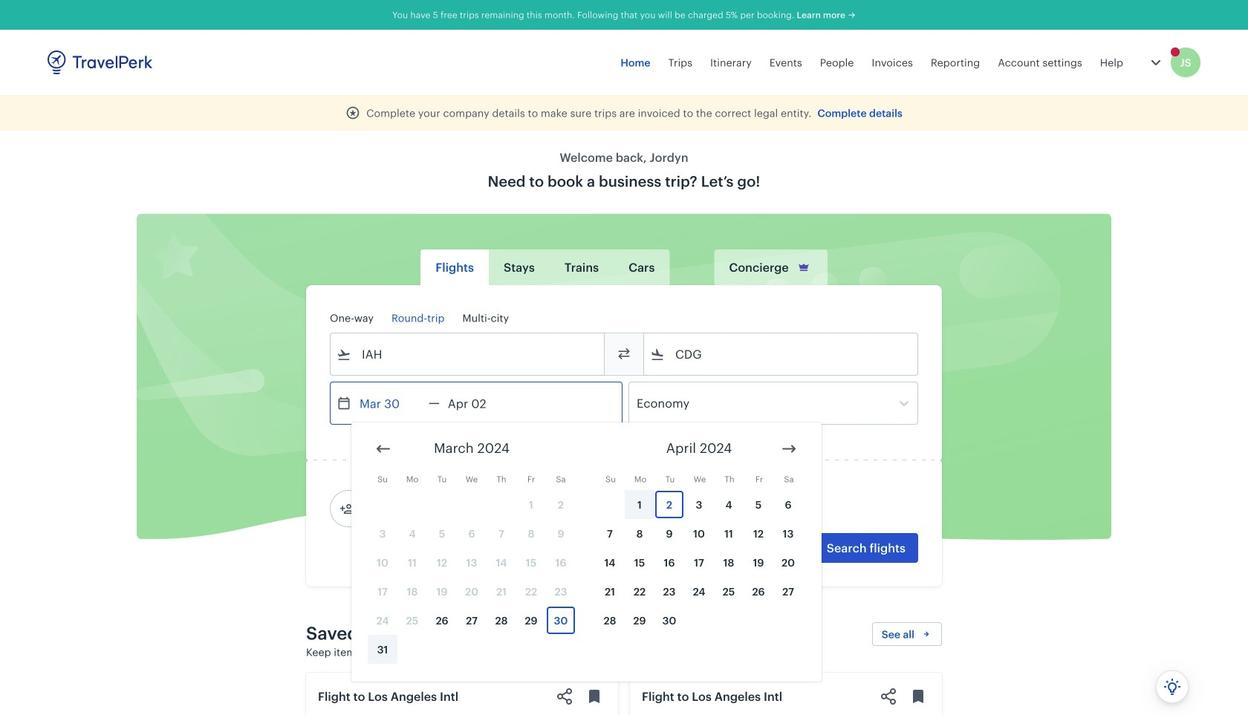 Task type: describe. For each thing, give the bounding box(es) containing it.
Depart text field
[[352, 383, 429, 424]]

Return text field
[[440, 383, 517, 424]]



Task type: locate. For each thing, give the bounding box(es) containing it.
Add first traveler search field
[[354, 497, 509, 521]]

From search field
[[352, 343, 585, 366]]

move backward to switch to the previous month. image
[[375, 440, 392, 458]]

move forward to switch to the next month. image
[[780, 440, 798, 458]]

To search field
[[665, 343, 898, 366]]

calendar application
[[352, 423, 1249, 682]]



